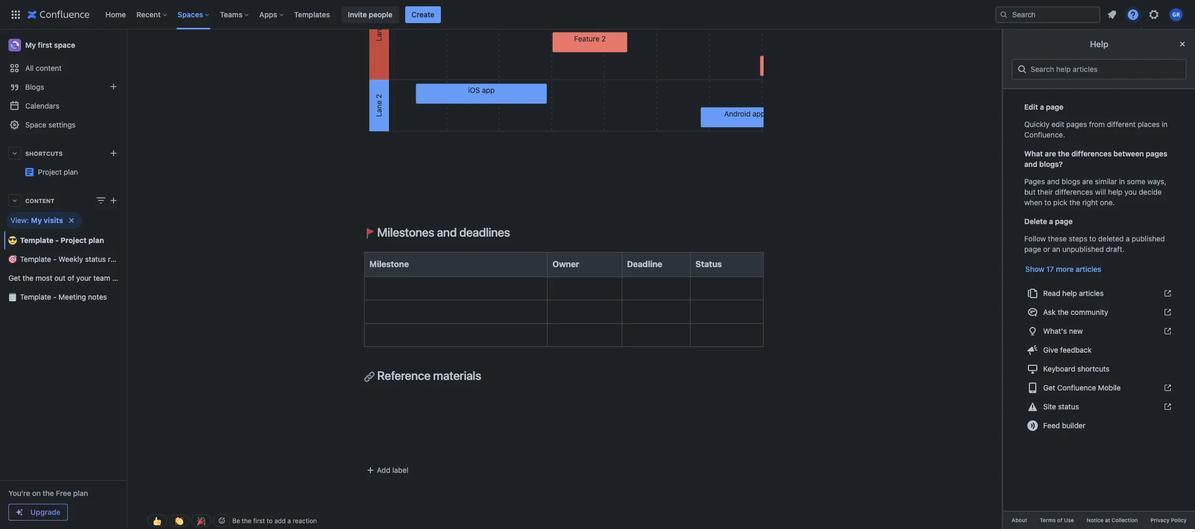 Task type: describe. For each thing, give the bounding box(es) containing it.
a right edit on the top of the page
[[1040, 102, 1044, 111]]

:link: image
[[364, 372, 375, 383]]

articles inside 'button'
[[1076, 265, 1102, 274]]

ask the community link
[[1020, 304, 1178, 321]]

calendars
[[25, 101, 59, 110]]

your
[[76, 274, 91, 283]]

space settings link
[[4, 116, 122, 135]]

mobile icon image
[[1027, 382, 1039, 395]]

milestones and deadlines
[[375, 225, 510, 240]]

home link
[[102, 6, 129, 23]]

get for get the most out of your team space
[[8, 274, 21, 283]]

meeting
[[58, 293, 86, 302]]

global element
[[6, 0, 993, 29]]

milestones
[[377, 225, 434, 240]]

differences inside what are the differences between pages and blogs?
[[1072, 149, 1112, 158]]

right
[[1082, 198, 1098, 207]]

policy
[[1171, 518, 1187, 524]]

the inside get the most out of your team space link
[[23, 274, 34, 283]]

apps
[[259, 10, 277, 19]]

read
[[1043, 289, 1060, 298]]

shortcut icon image for community
[[1162, 309, 1172, 317]]

unpublished
[[1062, 245, 1104, 254]]

ios
[[468, 86, 480, 95]]

1 vertical spatial help
[[1062, 289, 1077, 298]]

their
[[1038, 188, 1053, 197]]

reaction
[[293, 518, 317, 526]]

blogs
[[1062, 177, 1080, 186]]

pages inside what are the differences between pages and blogs?
[[1146, 149, 1168, 158]]

ios app
[[468, 86, 495, 95]]

follow these steps to deleted a published page or an unpublished draft.
[[1024, 234, 1165, 254]]

project plan link up change view image
[[4, 163, 162, 182]]

you're on the free plan
[[8, 489, 88, 498]]

2 for lane 2
[[374, 94, 383, 99]]

space
[[25, 120, 46, 129]]

edit
[[1052, 120, 1065, 129]]

:notepad_spiral: image
[[8, 293, 17, 302]]

spaces
[[178, 10, 203, 19]]

all
[[25, 64, 34, 73]]

one.
[[1100, 198, 1115, 207]]

status inside template - weekly status report link
[[85, 255, 106, 264]]

an
[[1052, 245, 1060, 254]]

give feedback
[[1043, 346, 1092, 355]]

the inside what are the differences between pages and blogs?
[[1058, 149, 1070, 158]]

notification icon image
[[1106, 8, 1118, 21]]

invite people
[[348, 10, 392, 19]]

search image
[[1000, 10, 1008, 19]]

feedback icon image
[[1027, 344, 1039, 357]]

feature 4 image
[[761, 56, 847, 69]]

1 vertical spatial articles
[[1079, 289, 1104, 298]]

:triangular_flag_on_post: image
[[364, 229, 375, 239]]

0 vertical spatial space
[[54, 40, 75, 49]]

shortcut icon image inside what's new link
[[1162, 327, 1172, 336]]

reference
[[377, 369, 431, 383]]

pages inside quickly edit pages from different places in confluence.
[[1066, 120, 1087, 129]]

templates
[[294, 10, 330, 19]]

of inside get the most out of your team space link
[[67, 274, 74, 283]]

draft.
[[1106, 245, 1125, 254]]

privacy policy link
[[1144, 517, 1193, 526]]

blogs
[[25, 83, 44, 91]]

0 horizontal spatial project plan
[[38, 168, 78, 177]]

deleted
[[1098, 234, 1124, 243]]

first inside my first space link
[[38, 40, 52, 49]]

ask
[[1043, 308, 1056, 317]]

feedback
[[1060, 346, 1092, 355]]

Search help articles field
[[1028, 60, 1182, 79]]

decide
[[1139, 188, 1162, 197]]

collapse sidebar image
[[115, 35, 138, 56]]

upgrade
[[30, 508, 61, 517]]

site status link
[[1020, 399, 1178, 416]]

people
[[369, 10, 392, 19]]

quickly
[[1024, 120, 1050, 129]]

close image
[[1176, 38, 1189, 50]]

clear view image
[[65, 214, 78, 227]]

lane for 2
[[374, 101, 383, 117]]

recent
[[136, 10, 161, 19]]

- for meeting
[[53, 293, 57, 302]]

get the most out of your team space link
[[4, 269, 133, 288]]

- for weekly
[[53, 255, 57, 264]]

shortcut icon image inside site status link
[[1162, 403, 1172, 412]]

a right "delete"
[[1049, 217, 1053, 226]]

help inside pages and blogs are similar in some ways, but their differences will help you decide when to pick the right one.
[[1108, 188, 1123, 197]]

notes
[[88, 293, 107, 302]]

get for get confluence mobile
[[1043, 384, 1055, 393]]

view:
[[11, 216, 29, 225]]

team
[[93, 274, 110, 283]]

of inside terms of use link
[[1057, 518, 1063, 524]]

the inside ask the community link
[[1058, 308, 1069, 317]]

premium image
[[15, 509, 24, 517]]

keyboard shortcuts
[[1043, 365, 1110, 374]]

owner
[[553, 260, 579, 269]]

delete a page
[[1024, 217, 1073, 226]]

screen icon image
[[1027, 363, 1039, 376]]

deadline
[[627, 260, 662, 269]]

different
[[1107, 120, 1136, 129]]

all content
[[25, 64, 62, 73]]

in inside quickly edit pages from different places in confluence.
[[1162, 120, 1168, 129]]

documents icon image
[[1027, 287, 1039, 300]]

show 17 more articles button
[[1020, 263, 1107, 276]]

lane 1
[[374, 20, 383, 42]]

settings icon image
[[1148, 8, 1161, 21]]

templates link
[[291, 6, 333, 23]]

shortcuts
[[25, 150, 63, 157]]

home
[[105, 10, 126, 19]]

out
[[54, 274, 65, 283]]

feed
[[1043, 422, 1060, 430]]

steps
[[1069, 234, 1088, 243]]

template - meeting notes
[[20, 293, 107, 302]]

and inside what are the differences between pages and blogs?
[[1024, 160, 1038, 169]]

17
[[1046, 265, 1054, 274]]

on
[[32, 489, 41, 498]]

are inside what are the differences between pages and blogs?
[[1045, 149, 1056, 158]]

1 vertical spatial first
[[253, 518, 265, 526]]

create a page image
[[107, 194, 120, 207]]

to inside pages and blogs are similar in some ways, but their differences will help you decide when to pick the right one.
[[1045, 198, 1051, 207]]

label
[[392, 466, 409, 475]]

materials
[[433, 369, 481, 383]]

what's
[[1043, 327, 1067, 336]]

warning icon image
[[1027, 401, 1039, 414]]

site status
[[1043, 403, 1079, 412]]

site
[[1043, 403, 1056, 412]]

content
[[36, 64, 62, 73]]

pages
[[1024, 177, 1045, 186]]

template for template - weekly status report
[[20, 255, 51, 264]]

template - weekly status report link
[[4, 250, 129, 269]]

copy image for milestones and deadlines
[[509, 226, 522, 239]]

space settings
[[25, 120, 76, 129]]

template - weekly status report
[[20, 255, 129, 264]]

:thumbsup: image
[[153, 518, 161, 526]]

create
[[411, 10, 435, 19]]

keyboard
[[1043, 365, 1076, 374]]



Task type: vqa. For each thing, say whether or not it's contained in the screenshot.
'Feed' at the bottom right
yes



Task type: locate. For each thing, give the bounding box(es) containing it.
blogs link
[[4, 78, 122, 97]]

first up all content
[[38, 40, 52, 49]]

1 vertical spatial app
[[753, 109, 765, 118]]

in inside pages and blogs are similar in some ways, but their differences will help you decide when to pick the right one.
[[1119, 177, 1125, 186]]

shortcut icon image inside read help articles link
[[1162, 290, 1172, 298]]

give feedback button
[[1020, 342, 1178, 359]]

1 vertical spatial page
[[1055, 217, 1073, 226]]

in right places
[[1162, 120, 1168, 129]]

pages right 'edit' at the right top of page
[[1066, 120, 1087, 129]]

banner containing home
[[0, 0, 1195, 29]]

feature 2
[[574, 34, 606, 43]]

:clap: image
[[175, 518, 183, 526], [175, 518, 183, 526]]

feed builder
[[1043, 422, 1086, 430]]

5 shortcut icon image from the top
[[1162, 403, 1172, 412]]

2 horizontal spatial and
[[1047, 177, 1060, 186]]

template - project plan image
[[25, 168, 34, 177]]

Add label text field
[[363, 466, 444, 476]]

get the most out of your team space
[[8, 274, 133, 283]]

first
[[38, 40, 52, 49], [253, 518, 265, 526]]

1 horizontal spatial first
[[253, 518, 265, 526]]

what are the differences between pages and blogs?
[[1024, 149, 1168, 169]]

confluence image
[[27, 8, 90, 21], [27, 8, 90, 21]]

0 vertical spatial page
[[1046, 102, 1064, 111]]

status
[[85, 255, 106, 264], [1058, 403, 1079, 412]]

page for delete a page
[[1055, 217, 1073, 226]]

notice at collection
[[1087, 518, 1138, 524]]

1 horizontal spatial copy image
[[509, 226, 522, 239]]

0 horizontal spatial space
[[54, 40, 75, 49]]

keyboard shortcuts button
[[1020, 361, 1178, 378]]

Search field
[[995, 6, 1101, 23]]

differences down quickly edit pages from different places in confluence.
[[1072, 149, 1112, 158]]

0 horizontal spatial get
[[8, 274, 21, 283]]

from
[[1089, 120, 1105, 129]]

app for ios app
[[482, 86, 495, 95]]

1 vertical spatial status
[[1058, 403, 1079, 412]]

shortcut icon image inside get confluence mobile link
[[1162, 384, 1172, 393]]

help icon image
[[1127, 8, 1140, 21]]

1 vertical spatial and
[[1047, 177, 1060, 186]]

first left add
[[253, 518, 265, 526]]

and left deadlines
[[437, 225, 457, 240]]

feed builder button
[[1020, 418, 1178, 435]]

in up you at the right
[[1119, 177, 1125, 186]]

- left 'weekly'
[[53, 255, 57, 264]]

template for template - project plan
[[20, 236, 54, 245]]

about
[[1012, 518, 1027, 524]]

be
[[232, 518, 240, 526]]

:notepad_spiral: image
[[8, 293, 17, 302]]

page up these
[[1055, 217, 1073, 226]]

my up the all
[[25, 40, 36, 49]]

2 shortcut icon image from the top
[[1162, 309, 1172, 317]]

to down their
[[1045, 198, 1051, 207]]

help up 'one.'
[[1108, 188, 1123, 197]]

report
[[108, 255, 129, 264]]

to for be the first to add a reaction
[[267, 518, 273, 526]]

0 vertical spatial differences
[[1072, 149, 1112, 158]]

0 horizontal spatial pages
[[1066, 120, 1087, 129]]

delete
[[1024, 217, 1047, 226]]

banner
[[0, 0, 1195, 29]]

page for edit a page
[[1046, 102, 1064, 111]]

deadlines
[[459, 225, 510, 240]]

- left the meeting
[[53, 293, 57, 302]]

3 shortcut icon image from the top
[[1162, 327, 1172, 336]]

1 vertical spatial get
[[1043, 384, 1055, 393]]

1 horizontal spatial get
[[1043, 384, 1055, 393]]

1 vertical spatial differences
[[1055, 188, 1093, 197]]

1 vertical spatial in
[[1119, 177, 1125, 186]]

space element
[[0, 29, 162, 530]]

1 template from the top
[[20, 236, 54, 245]]

confluence.
[[1024, 130, 1065, 139]]

page up 'edit' at the right top of page
[[1046, 102, 1064, 111]]

app for android app
[[753, 109, 765, 118]]

get confluence mobile link
[[1020, 380, 1178, 397]]

articles
[[1076, 265, 1102, 274], [1079, 289, 1104, 298]]

the right be in the bottom of the page
[[242, 518, 251, 526]]

get confluence mobile
[[1043, 384, 1121, 393]]

shortcut icon image for mobile
[[1162, 384, 1172, 393]]

2 vertical spatial -
[[53, 293, 57, 302]]

template - project plan
[[20, 236, 104, 245]]

:tada: image
[[197, 518, 206, 526], [197, 518, 206, 526]]

1 horizontal spatial 2
[[602, 34, 606, 43]]

teams button
[[217, 6, 253, 23]]

similar
[[1095, 177, 1117, 186]]

1 horizontal spatial app
[[753, 109, 765, 118]]

template up most
[[20, 255, 51, 264]]

add
[[274, 518, 286, 526]]

view: my visits
[[11, 216, 63, 225]]

ask the community
[[1043, 308, 1108, 317]]

confluence
[[1057, 384, 1096, 393]]

get up :notepad_spiral: image
[[8, 274, 21, 283]]

template - meeting notes link
[[4, 288, 122, 307]]

feature
[[574, 34, 600, 43]]

space down report
[[112, 274, 133, 283]]

but
[[1024, 188, 1036, 197]]

0 vertical spatial app
[[482, 86, 495, 95]]

to up unpublished
[[1090, 234, 1096, 243]]

lane for 1
[[374, 25, 383, 42]]

2 vertical spatial page
[[1024, 245, 1041, 254]]

:link: image
[[364, 372, 375, 383]]

0 horizontal spatial of
[[67, 274, 74, 283]]

notice
[[1087, 518, 1104, 524]]

shortcut icon image for articles
[[1162, 290, 1172, 298]]

copy image
[[509, 226, 522, 239], [480, 370, 493, 382]]

and for milestones and deadlines
[[437, 225, 457, 240]]

places
[[1138, 120, 1160, 129]]

1 vertical spatial 2
[[374, 94, 383, 99]]

1 vertical spatial of
[[1057, 518, 1063, 524]]

0 vertical spatial to
[[1045, 198, 1051, 207]]

get inside space element
[[8, 274, 21, 283]]

0 vertical spatial of
[[67, 274, 74, 283]]

published
[[1132, 234, 1165, 243]]

pages up ways,
[[1146, 149, 1168, 158]]

the left most
[[23, 274, 34, 283]]

1 vertical spatial are
[[1082, 177, 1093, 186]]

project plan link
[[4, 163, 162, 182], [38, 168, 78, 177]]

the right pick
[[1069, 198, 1080, 207]]

the up blogs?
[[1058, 149, 1070, 158]]

read help articles
[[1043, 289, 1104, 298]]

1 horizontal spatial to
[[1045, 198, 1051, 207]]

:sunglasses: image
[[8, 237, 17, 245]]

2 lane from the top
[[374, 101, 383, 117]]

1 horizontal spatial are
[[1082, 177, 1093, 186]]

status right "site"
[[1058, 403, 1079, 412]]

0 horizontal spatial are
[[1045, 149, 1056, 158]]

1 vertical spatial template
[[20, 255, 51, 264]]

copy image for reference materials
[[480, 370, 493, 382]]

the right on
[[43, 489, 54, 498]]

0 vertical spatial template
[[20, 236, 54, 245]]

0 vertical spatial 2
[[602, 34, 606, 43]]

change view image
[[95, 194, 107, 207]]

or
[[1043, 245, 1050, 254]]

differences inside pages and blogs are similar in some ways, but their differences will help you decide when to pick the right one.
[[1055, 188, 1093, 197]]

most
[[35, 274, 52, 283]]

1 vertical spatial space
[[112, 274, 133, 283]]

space up all content link
[[54, 40, 75, 49]]

1 vertical spatial -
[[53, 255, 57, 264]]

:triangular_flag_on_post: image
[[364, 229, 375, 239]]

0 horizontal spatial and
[[437, 225, 457, 240]]

some
[[1127, 177, 1146, 186]]

and for pages and blogs are similar in some ways, but their differences will help you decide when to pick the right one.
[[1047, 177, 1060, 186]]

a inside follow these steps to deleted a published page or an unpublished draft.
[[1126, 234, 1130, 243]]

0 horizontal spatial app
[[482, 86, 495, 95]]

:thumbsup: image
[[153, 518, 161, 526]]

1 shortcut icon image from the top
[[1162, 290, 1172, 298]]

ways,
[[1148, 177, 1167, 186]]

1 horizontal spatial project plan
[[122, 163, 162, 172]]

1 horizontal spatial space
[[112, 274, 133, 283]]

0 vertical spatial are
[[1045, 149, 1056, 158]]

0 vertical spatial pages
[[1066, 120, 1087, 129]]

1
[[374, 20, 383, 23]]

mobile
[[1098, 384, 1121, 393]]

0 horizontal spatial copy image
[[480, 370, 493, 382]]

shortcut icon image
[[1162, 290, 1172, 298], [1162, 309, 1172, 317], [1162, 327, 1172, 336], [1162, 384, 1172, 393], [1162, 403, 1172, 412]]

to for follow these steps to deleted a published page or an unpublished draft.
[[1090, 234, 1096, 243]]

of left use
[[1057, 518, 1063, 524]]

:dart: image
[[8, 255, 17, 264], [8, 255, 17, 264]]

and up their
[[1047, 177, 1060, 186]]

project plan link down shortcuts dropdown button
[[38, 168, 78, 177]]

1 lane from the top
[[374, 25, 383, 42]]

0 horizontal spatial help
[[1062, 289, 1077, 298]]

0 horizontal spatial first
[[38, 40, 52, 49]]

template down most
[[20, 293, 51, 302]]

status up team
[[85, 255, 106, 264]]

page
[[1046, 102, 1064, 111], [1055, 217, 1073, 226], [1024, 245, 1041, 254]]

app right ios
[[482, 86, 495, 95]]

template for template - meeting notes
[[20, 293, 51, 302]]

1 vertical spatial pages
[[1146, 149, 1168, 158]]

show
[[1025, 265, 1045, 274]]

add
[[377, 466, 390, 475]]

are inside pages and blogs are similar in some ways, but their differences will help you decide when to pick the right one.
[[1082, 177, 1093, 186]]

project plan
[[122, 163, 162, 172], [38, 168, 78, 177]]

- for project
[[55, 236, 59, 245]]

upgrade button
[[9, 505, 67, 521]]

2 vertical spatial to
[[267, 518, 273, 526]]

1 horizontal spatial status
[[1058, 403, 1079, 412]]

and down "what"
[[1024, 160, 1038, 169]]

pages
[[1066, 120, 1087, 129], [1146, 149, 1168, 158]]

use
[[1064, 518, 1074, 524]]

the inside pages and blogs are similar in some ways, but their differences will help you decide when to pick the right one.
[[1069, 198, 1080, 207]]

more
[[1056, 265, 1074, 274]]

in
[[1162, 120, 1168, 129], [1119, 177, 1125, 186]]

comment icon image
[[1027, 306, 1039, 319]]

a right "deleted"
[[1126, 234, 1130, 243]]

help right read
[[1062, 289, 1077, 298]]

status inside site status link
[[1058, 403, 1079, 412]]

the
[[1058, 149, 1070, 158], [1069, 198, 1080, 207], [23, 274, 34, 283], [1058, 308, 1069, 317], [43, 489, 54, 498], [242, 518, 251, 526]]

4 shortcut icon image from the top
[[1162, 384, 1172, 393]]

read help articles link
[[1020, 285, 1178, 302]]

terms
[[1040, 518, 1056, 524]]

appswitcher icon image
[[9, 8, 22, 21]]

page inside follow these steps to deleted a published page or an unpublished draft.
[[1024, 245, 1041, 254]]

0 horizontal spatial to
[[267, 518, 273, 526]]

content button
[[4, 191, 122, 210]]

0 vertical spatial -
[[55, 236, 59, 245]]

get right mobile icon
[[1043, 384, 1055, 393]]

1 horizontal spatial help
[[1108, 188, 1123, 197]]

:sunglasses: image
[[8, 237, 17, 245]]

of right out
[[67, 274, 74, 283]]

1 horizontal spatial and
[[1024, 160, 1038, 169]]

shortcut icon image inside ask the community link
[[1162, 309, 1172, 317]]

2 horizontal spatial to
[[1090, 234, 1096, 243]]

my first space link
[[4, 35, 122, 56]]

create link
[[405, 6, 441, 23]]

privacy
[[1151, 518, 1170, 524]]

my right view:
[[31, 216, 42, 225]]

android app
[[724, 109, 765, 118]]

are up blogs?
[[1045, 149, 1056, 158]]

page down follow
[[1024, 245, 1041, 254]]

1 vertical spatial to
[[1090, 234, 1096, 243]]

0 vertical spatial my
[[25, 40, 36, 49]]

create a blog image
[[107, 80, 120, 93]]

shortcuts
[[1078, 365, 1110, 374]]

0 vertical spatial get
[[8, 274, 21, 283]]

0 vertical spatial and
[[1024, 160, 1038, 169]]

the right ask
[[1058, 308, 1069, 317]]

template down the view: my visits
[[20, 236, 54, 245]]

articles down unpublished
[[1076, 265, 1102, 274]]

add reaction image
[[218, 517, 226, 526]]

1 vertical spatial copy image
[[480, 370, 493, 382]]

2 vertical spatial and
[[437, 225, 457, 240]]

blogs?
[[1039, 160, 1063, 169]]

follow
[[1024, 234, 1046, 243]]

0 vertical spatial in
[[1162, 120, 1168, 129]]

invite
[[348, 10, 367, 19]]

0 vertical spatial first
[[38, 40, 52, 49]]

invite people button
[[342, 6, 399, 23]]

calendars link
[[4, 97, 122, 116]]

1 horizontal spatial of
[[1057, 518, 1063, 524]]

0 horizontal spatial status
[[85, 255, 106, 264]]

0 horizontal spatial in
[[1119, 177, 1125, 186]]

0 vertical spatial help
[[1108, 188, 1123, 197]]

0 vertical spatial articles
[[1076, 265, 1102, 274]]

builder
[[1062, 422, 1086, 430]]

0 vertical spatial lane
[[374, 25, 383, 42]]

add shortcut image
[[107, 147, 120, 160]]

give
[[1043, 346, 1058, 355]]

articles up community
[[1079, 289, 1104, 298]]

0 horizontal spatial 2
[[374, 94, 383, 99]]

and inside pages and blogs are similar in some ways, but their differences will help you decide when to pick the right one.
[[1047, 177, 1060, 186]]

app
[[482, 86, 495, 95], [753, 109, 765, 118]]

weekly
[[58, 255, 83, 264]]

0 vertical spatial status
[[85, 255, 106, 264]]

signal icon image
[[1027, 420, 1039, 433]]

3 template from the top
[[20, 293, 51, 302]]

1 horizontal spatial pages
[[1146, 149, 1168, 158]]

app right android
[[753, 109, 765, 118]]

to inside follow these steps to deleted a published page or an unpublished draft.
[[1090, 234, 1096, 243]]

1 vertical spatial lane
[[374, 101, 383, 117]]

2 template from the top
[[20, 255, 51, 264]]

space
[[54, 40, 75, 49], [112, 274, 133, 283]]

a right add
[[287, 518, 291, 526]]

2 for feature 2
[[602, 34, 606, 43]]

-
[[55, 236, 59, 245], [53, 255, 57, 264], [53, 293, 57, 302]]

to left add
[[267, 518, 273, 526]]

differences down blogs
[[1055, 188, 1093, 197]]

are right blogs
[[1082, 177, 1093, 186]]

0 vertical spatial copy image
[[509, 226, 522, 239]]

settings
[[48, 120, 76, 129]]

my first space
[[25, 40, 75, 49]]

1 vertical spatial my
[[31, 216, 42, 225]]

2 vertical spatial template
[[20, 293, 51, 302]]

lightbulb icon image
[[1027, 325, 1039, 338]]

1 horizontal spatial in
[[1162, 120, 1168, 129]]

- down visits
[[55, 236, 59, 245]]



